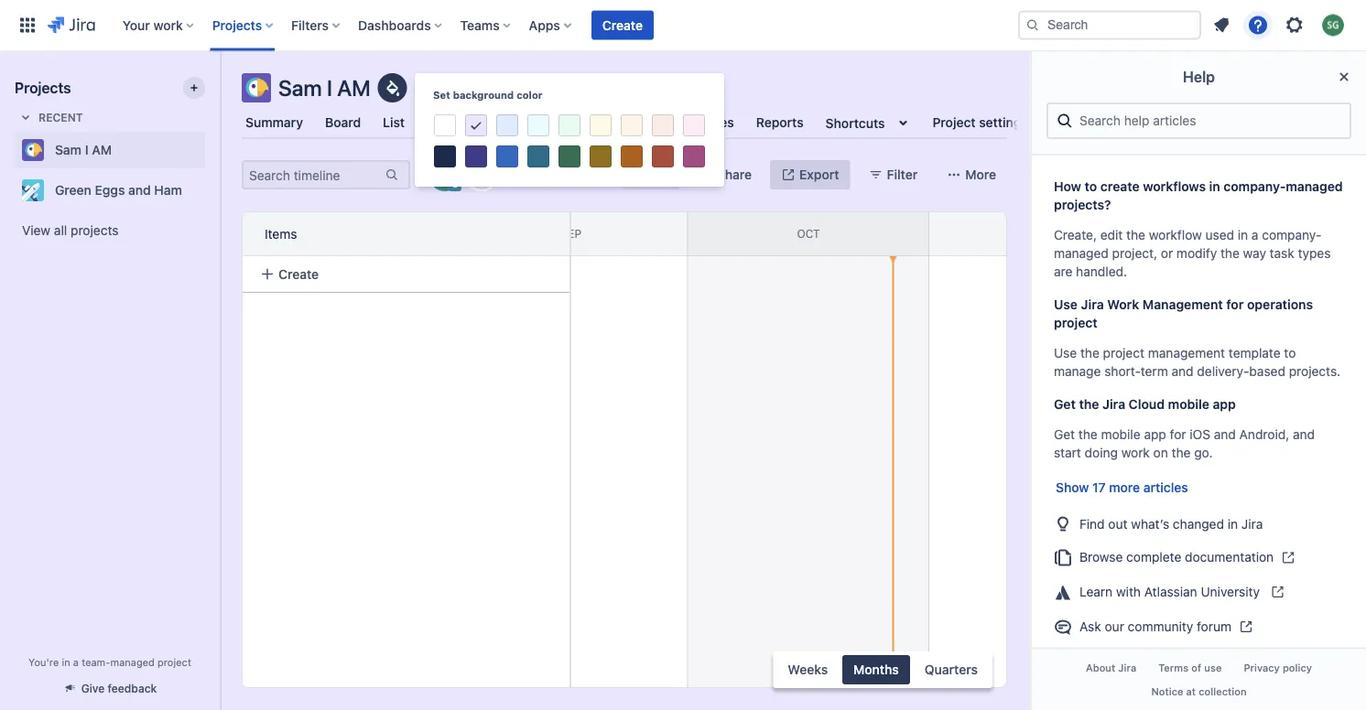 Task type: describe. For each thing, give the bounding box(es) containing it.
color
[[517, 89, 543, 101]]

light-orange radio
[[618, 112, 646, 139]]

all
[[54, 223, 67, 238]]

project settings
[[933, 115, 1028, 130]]

your work button
[[117, 11, 201, 40]]

teams button
[[455, 11, 518, 40]]

17
[[1092, 480, 1106, 495]]

months
[[854, 662, 899, 678]]

quarters button
[[914, 656, 989, 685]]

issues
[[695, 115, 734, 130]]

project
[[933, 115, 976, 130]]

1 vertical spatial create button
[[249, 258, 563, 291]]

yellow radio
[[587, 143, 614, 170]]

issues link
[[692, 106, 738, 139]]

out
[[1108, 516, 1128, 531]]

management
[[1148, 346, 1225, 361]]

the down manage
[[1079, 397, 1099, 412]]

items
[[265, 226, 297, 241]]

work inside dropdown button
[[153, 17, 183, 33]]

in inside how to create workflows in company-managed projects?
[[1209, 179, 1220, 194]]

1 vertical spatial i
[[85, 142, 88, 157]]

search image
[[1026, 18, 1040, 33]]

light teal image
[[527, 114, 549, 136]]

settings
[[979, 115, 1028, 130]]

privacy policy link
[[1233, 657, 1323, 680]]

learn with atlassian university link
[[1047, 575, 1351, 610]]

row inside items grid
[[242, 256, 570, 293]]

weeks button
[[777, 656, 839, 685]]

0 horizontal spatial a
[[73, 657, 79, 668]]

get the jira cloud mobile app
[[1054, 397, 1236, 412]]

give feedback
[[81, 683, 157, 695]]

task
[[1270, 246, 1295, 261]]

workflow
[[1149, 228, 1202, 243]]

0 horizontal spatial project
[[157, 657, 191, 668]]

light-blue radio
[[494, 112, 521, 139]]

oct
[[797, 227, 820, 240]]

add to starred image for green eggs and ham
[[200, 179, 222, 201]]

you're
[[28, 657, 59, 668]]

edit
[[1100, 228, 1123, 243]]

terms of use
[[1158, 663, 1222, 675]]

sam i am link
[[15, 132, 198, 168]]

browse complete documentation
[[1080, 550, 1274, 565]]

1 column header from the left
[[213, 212, 454, 255]]

the down the used in the right top of the page
[[1221, 246, 1240, 261]]

ios
[[1190, 427, 1211, 442]]

term
[[1141, 364, 1168, 379]]

forms link
[[573, 106, 618, 139]]

1 vertical spatial am
[[92, 142, 112, 157]]

project settings link
[[929, 106, 1032, 139]]

set background color
[[433, 89, 543, 101]]

light orange image
[[621, 114, 643, 136]]

list link
[[379, 106, 409, 139]]

orange radio
[[618, 143, 646, 170]]

create button inside the primary element
[[591, 11, 654, 40]]

sam inside sam i am link
[[55, 142, 82, 157]]

apps
[[529, 17, 560, 33]]

in inside find out what's changed in jira link
[[1228, 516, 1238, 531]]

light magenta image
[[683, 114, 705, 136]]

green
[[55, 183, 91, 198]]

forms
[[576, 115, 615, 130]]

red radio
[[649, 143, 677, 170]]

find
[[1080, 516, 1105, 531]]

background
[[453, 89, 514, 101]]

operations
[[1247, 297, 1313, 312]]

light-magenta radio
[[680, 112, 708, 139]]

for for app
[[1170, 427, 1186, 442]]

filters button
[[286, 11, 347, 40]]

list
[[383, 115, 405, 130]]

the inside "use the project management template to manage short-term and delivery-based projects."
[[1080, 346, 1100, 361]]

primary element
[[11, 0, 1018, 51]]

summary link
[[242, 106, 307, 139]]

work
[[1107, 297, 1139, 312]]

settings image
[[1284, 14, 1306, 36]]

create inside the primary element
[[602, 17, 643, 33]]

a inside create, edit the workflow used in a company- managed project, or modify the way task types are handled.
[[1252, 228, 1259, 243]]

get for get the mobile app for ios and android, and start doing work on the go.
[[1054, 427, 1075, 442]]

and left ham
[[128, 183, 151, 198]]

are
[[1054, 264, 1073, 279]]

use the project management template to manage short-term and delivery-based projects.
[[1054, 346, 1341, 379]]

blue image
[[496, 146, 518, 168]]

teal image
[[527, 146, 549, 168]]

light purple image
[[466, 115, 486, 137]]

view all projects link
[[15, 214, 205, 247]]

green radio
[[556, 143, 583, 170]]

quarters
[[925, 662, 978, 678]]

filter button
[[858, 160, 929, 190]]

learn with atlassian university
[[1080, 585, 1263, 600]]

board
[[325, 115, 361, 130]]

get the mobile app for ios and android, and start doing work on the go.
[[1054, 427, 1315, 461]]

the up doing on the bottom right
[[1079, 427, 1098, 442]]

and inside "use the project management template to manage short-term and delivery-based projects."
[[1172, 364, 1194, 379]]

what's
[[1131, 516, 1169, 531]]

light blue image
[[496, 114, 518, 136]]

light-green radio
[[556, 112, 583, 139]]

items grid
[[213, 212, 1163, 688]]

teams
[[460, 17, 500, 33]]

yellow image
[[590, 146, 612, 168]]

show
[[1056, 480, 1089, 495]]

handled.
[[1076, 264, 1127, 279]]

collapse recent projects image
[[15, 106, 37, 128]]

projects inside dropdown button
[[212, 17, 262, 33]]

share
[[717, 167, 752, 182]]

show 17 more articles button
[[1047, 477, 1197, 499]]

sidebar navigation image
[[200, 73, 240, 110]]

eggs
[[95, 183, 125, 198]]

help
[[1183, 68, 1215, 86]]

green eggs and ham link
[[15, 172, 198, 209]]

university
[[1201, 585, 1260, 600]]

jira left cloud at the right of the page
[[1102, 397, 1125, 412]]

jira inside the use jira work management for operations project
[[1081, 297, 1104, 312]]

company- inside create, edit the workflow used in a company- managed project, or modify the way task types are handled.
[[1262, 228, 1322, 243]]

view all projects
[[22, 223, 119, 238]]

ask our community forum
[[1080, 619, 1232, 634]]

today
[[633, 167, 669, 182]]

your work
[[122, 17, 183, 33]]

browse
[[1080, 550, 1123, 565]]

create project image
[[187, 81, 201, 95]]

pages
[[637, 115, 674, 130]]

0 vertical spatial sam
[[278, 75, 322, 101]]

light-purple radio
[[462, 112, 490, 140]]

community
[[1128, 619, 1193, 634]]

in right you're
[[62, 657, 70, 668]]

light red image
[[652, 114, 674, 136]]

shortcuts
[[826, 115, 885, 130]]

filter
[[887, 167, 918, 182]]

board link
[[321, 106, 365, 139]]

to inside "use the project management template to manage short-term and delivery-based projects."
[[1284, 346, 1296, 361]]

ham
[[154, 183, 182, 198]]

template
[[1229, 346, 1281, 361]]



Task type: vqa. For each thing, say whether or not it's contained in the screenshot.
light green Image
yes



Task type: locate. For each thing, give the bounding box(es) containing it.
1 horizontal spatial column header
[[929, 212, 1163, 255]]

1 horizontal spatial project
[[1054, 315, 1098, 331]]

notifications image
[[1210, 14, 1232, 36]]

1 vertical spatial create
[[278, 266, 319, 282]]

managed up feedback
[[110, 657, 155, 668]]

privacy policy
[[1244, 663, 1312, 675]]

workflows
[[1143, 179, 1206, 194]]

reports
[[756, 115, 804, 130]]

2 horizontal spatial managed
[[1286, 179, 1343, 194]]

pages link
[[633, 106, 677, 139]]

use for use jira work management for operations project
[[1054, 297, 1078, 312]]

in up the way at the right top
[[1238, 228, 1248, 243]]

learn
[[1080, 585, 1113, 600]]

0 horizontal spatial work
[[153, 17, 183, 33]]

0 horizontal spatial create
[[278, 266, 319, 282]]

calendar link
[[423, 106, 485, 139]]

1 vertical spatial get
[[1054, 427, 1075, 442]]

column header down "search timeline" text box
[[213, 212, 454, 255]]

find out what's changed in jira
[[1080, 516, 1263, 531]]

feedback
[[108, 683, 157, 695]]

ask our community forum link
[[1047, 610, 1351, 645]]

how
[[1054, 179, 1081, 194]]

projects.
[[1289, 364, 1341, 379]]

magenta radio
[[680, 143, 708, 170]]

use
[[1204, 663, 1222, 675]]

1 get from the top
[[1054, 397, 1076, 412]]

create right apps popup button
[[602, 17, 643, 33]]

mobile up ios on the bottom of the page
[[1168, 397, 1210, 412]]

red image
[[652, 146, 674, 168]]

teal radio
[[525, 143, 552, 170]]

project
[[1054, 315, 1098, 331], [1103, 346, 1145, 361], [157, 657, 191, 668]]

today button
[[622, 160, 680, 190]]

0 horizontal spatial am
[[92, 142, 112, 157]]

at
[[1186, 686, 1196, 698]]

project,
[[1112, 246, 1157, 261]]

1 vertical spatial projects
[[15, 79, 71, 97]]

0 horizontal spatial app
[[1144, 427, 1166, 442]]

1 horizontal spatial work
[[1121, 445, 1150, 461]]

notice
[[1151, 686, 1183, 698]]

1 vertical spatial sam
[[55, 142, 82, 157]]

a up the way at the right top
[[1252, 228, 1259, 243]]

0 vertical spatial app
[[1213, 397, 1236, 412]]

policy
[[1283, 663, 1312, 675]]

recent
[[38, 111, 83, 124]]

projects up collapse recent projects icon
[[15, 79, 71, 97]]

2 vertical spatial project
[[157, 657, 191, 668]]

our
[[1105, 619, 1124, 634]]

of
[[1191, 663, 1201, 675]]

project up manage
[[1054, 315, 1098, 331]]

column header
[[213, 212, 454, 255], [929, 212, 1163, 255]]

project inside the use jira work management for operations project
[[1054, 315, 1098, 331]]

team-
[[82, 657, 110, 668]]

1 horizontal spatial managed
[[1054, 246, 1109, 261]]

0 vertical spatial company-
[[1224, 179, 1286, 194]]

items row group
[[242, 212, 570, 256]]

create down 'items' in the left of the page
[[278, 266, 319, 282]]

1 vertical spatial work
[[1121, 445, 1150, 461]]

apps button
[[523, 11, 579, 40]]

0 vertical spatial add to starred image
[[200, 139, 222, 161]]

green image
[[559, 146, 581, 168]]

0 horizontal spatial mobile
[[1101, 427, 1141, 442]]

get for get the jira cloud mobile app
[[1054, 397, 1076, 412]]

add to starred image down sidebar navigation icon
[[200, 139, 222, 161]]

help image
[[1247, 14, 1269, 36]]

1 vertical spatial project
[[1103, 346, 1145, 361]]

0 vertical spatial mobile
[[1168, 397, 1210, 412]]

company- inside how to create workflows in company-managed projects?
[[1224, 179, 1286, 194]]

1 horizontal spatial sam i am
[[278, 75, 371, 101]]

0 vertical spatial work
[[153, 17, 183, 33]]

export
[[799, 167, 839, 182]]

work left on
[[1121, 445, 1150, 461]]

android,
[[1239, 427, 1289, 442]]

green eggs and ham
[[55, 183, 182, 198]]

banner
[[0, 0, 1366, 51]]

2 add to starred image from the top
[[200, 179, 222, 201]]

0 vertical spatial use
[[1054, 297, 1078, 312]]

0 horizontal spatial projects
[[15, 79, 71, 97]]

way
[[1243, 246, 1266, 261]]

project inside "use the project management template to manage short-term and delivery-based projects."
[[1103, 346, 1145, 361]]

and right android,
[[1293, 427, 1315, 442]]

delivery-
[[1197, 364, 1249, 379]]

give
[[81, 683, 105, 695]]

create button right apps popup button
[[591, 11, 654, 40]]

on
[[1153, 445, 1168, 461]]

app up on
[[1144, 427, 1166, 442]]

1 horizontal spatial for
[[1226, 297, 1244, 312]]

doing
[[1085, 445, 1118, 461]]

2 vertical spatial managed
[[110, 657, 155, 668]]

0 horizontal spatial sam i am
[[55, 142, 112, 157]]

to up based
[[1284, 346, 1296, 361]]

Search field
[[1018, 11, 1201, 40]]

blue radio
[[494, 143, 521, 170]]

calendar
[[427, 115, 481, 130]]

sam down recent
[[55, 142, 82, 157]]

filters
[[291, 17, 329, 33]]

changed
[[1173, 516, 1224, 531]]

weeks
[[788, 662, 828, 678]]

column header up are
[[929, 212, 1163, 255]]

0 vertical spatial to
[[1085, 179, 1097, 194]]

in right workflows
[[1209, 179, 1220, 194]]

add to starred image right ham
[[200, 179, 222, 201]]

modify
[[1177, 246, 1217, 261]]

1 horizontal spatial app
[[1213, 397, 1236, 412]]

1 horizontal spatial i
[[327, 75, 332, 101]]

jira left work on the top right of page
[[1081, 297, 1104, 312]]

the up project, at the right top
[[1126, 228, 1145, 243]]

summary
[[245, 115, 303, 130]]

complete
[[1126, 550, 1181, 565]]

white radio
[[431, 112, 459, 139]]

0 vertical spatial sam i am
[[278, 75, 371, 101]]

0 horizontal spatial managed
[[110, 657, 155, 668]]

managed inside create, edit the workflow used in a company- managed project, or modify the way task types are handled.
[[1054, 246, 1109, 261]]

magenta image
[[683, 146, 705, 168]]

1 add to starred image from the top
[[200, 139, 222, 161]]

managed inside how to create workflows in company-managed projects?
[[1286, 179, 1343, 194]]

with
[[1116, 585, 1141, 600]]

and right ios on the bottom of the page
[[1214, 427, 1236, 442]]

for inside get the mobile app for ios and android, and start doing work on the go.
[[1170, 427, 1186, 442]]

create button down items row group
[[249, 258, 563, 291]]

am up green eggs and ham link
[[92, 142, 112, 157]]

am
[[337, 75, 371, 101], [92, 142, 112, 157]]

privacy
[[1244, 663, 1280, 675]]

managed up the 'types'
[[1286, 179, 1343, 194]]

1 horizontal spatial create
[[602, 17, 643, 33]]

and
[[128, 183, 151, 198], [1172, 364, 1194, 379], [1214, 427, 1236, 442], [1293, 427, 1315, 442]]

sam i am down recent
[[55, 142, 112, 157]]

0 vertical spatial projects
[[212, 17, 262, 33]]

used
[[1205, 228, 1234, 243]]

work inside get the mobile app for ios and android, and start doing work on the go.
[[1121, 445, 1150, 461]]

projects up sidebar navigation icon
[[212, 17, 262, 33]]

tab list containing timeline
[[231, 106, 1032, 139]]

row
[[242, 256, 570, 293]]

1 vertical spatial add to starred image
[[200, 179, 222, 201]]

purple radio
[[462, 143, 490, 170]]

create
[[1100, 179, 1140, 194]]

light-teal radio
[[525, 112, 552, 139]]

jira image
[[48, 14, 95, 36], [48, 14, 95, 36]]

light-yellow radio
[[587, 112, 614, 139]]

shortcuts button
[[822, 106, 918, 139]]

share button
[[687, 160, 763, 190]]

1 horizontal spatial create button
[[591, 11, 654, 40]]

browse complete documentation link
[[1047, 540, 1351, 575]]

2 get from the top
[[1054, 427, 1075, 442]]

1 vertical spatial to
[[1284, 346, 1296, 361]]

in
[[1209, 179, 1220, 194], [1238, 228, 1248, 243], [1228, 516, 1238, 531], [62, 657, 70, 668]]

2 horizontal spatial project
[[1103, 346, 1145, 361]]

close image
[[1333, 66, 1355, 88]]

your profile and settings image
[[1322, 14, 1344, 36]]

purple image
[[465, 146, 487, 168]]

0 horizontal spatial for
[[1170, 427, 1186, 442]]

atlassian
[[1144, 585, 1197, 600]]

jira
[[1081, 297, 1104, 312], [1102, 397, 1125, 412], [1241, 516, 1263, 531], [1118, 663, 1136, 675]]

light green image
[[559, 114, 581, 136]]

set background color image
[[382, 77, 403, 99]]

the up manage
[[1080, 346, 1100, 361]]

use inside "use the project management template to manage short-term and delivery-based projects."
[[1054, 346, 1077, 361]]

0 vertical spatial managed
[[1286, 179, 1343, 194]]

1 vertical spatial company-
[[1262, 228, 1322, 243]]

light yellow image
[[590, 114, 612, 136]]

0 horizontal spatial sam
[[55, 142, 82, 157]]

mobile inside get the mobile app for ios and android, and start doing work on the go.
[[1101, 427, 1141, 442]]

jira inside button
[[1118, 663, 1136, 675]]

work right your in the left top of the page
[[153, 17, 183, 33]]

for left ios on the bottom of the page
[[1170, 427, 1186, 442]]

add to starred image
[[200, 139, 222, 161], [200, 179, 222, 201]]

appswitcher icon image
[[16, 14, 38, 36]]

0 vertical spatial for
[[1226, 297, 1244, 312]]

use for use the project management template to manage short-term and delivery-based projects.
[[1054, 346, 1077, 361]]

to up projects?
[[1085, 179, 1097, 194]]

more button
[[936, 160, 1007, 190]]

and down management
[[1172, 364, 1194, 379]]

white image
[[434, 114, 456, 136]]

for for management
[[1226, 297, 1244, 312]]

the right on
[[1172, 445, 1191, 461]]

project up short-
[[1103, 346, 1145, 361]]

app down the delivery-
[[1213, 397, 1236, 412]]

a left team-
[[73, 657, 79, 668]]

sam up summary at the top left of page
[[278, 75, 322, 101]]

managed
[[1286, 179, 1343, 194], [1054, 246, 1109, 261], [110, 657, 155, 668]]

sam green image
[[430, 160, 460, 190]]

0 vertical spatial create
[[602, 17, 643, 33]]

1 vertical spatial for
[[1170, 427, 1186, 442]]

app inside get the mobile app for ios and android, and start doing work on the go.
[[1144, 427, 1166, 442]]

add people image
[[471, 164, 493, 186]]

cloud
[[1129, 397, 1165, 412]]

1 horizontal spatial a
[[1252, 228, 1259, 243]]

create button
[[591, 11, 654, 40], [249, 258, 563, 291]]

1 use from the top
[[1054, 297, 1078, 312]]

Search timeline text field
[[244, 162, 383, 188]]

banner containing your work
[[0, 0, 1366, 51]]

jira up documentation
[[1241, 516, 1263, 531]]

use up manage
[[1054, 346, 1077, 361]]

1 horizontal spatial sam
[[278, 75, 322, 101]]

0 vertical spatial am
[[337, 75, 371, 101]]

go.
[[1194, 445, 1213, 461]]

am up board
[[337, 75, 371, 101]]

create
[[602, 17, 643, 33], [278, 266, 319, 282]]

find out what's changed in jira link
[[1047, 506, 1351, 540]]

get up start
[[1054, 427, 1075, 442]]

export button
[[770, 160, 850, 190]]

sam
[[278, 75, 322, 101], [55, 142, 82, 157]]

0 vertical spatial create button
[[591, 11, 654, 40]]

in up documentation
[[1228, 516, 1238, 531]]

0 vertical spatial a
[[1252, 228, 1259, 243]]

projects
[[212, 17, 262, 33], [15, 79, 71, 97]]

tab list
[[231, 106, 1032, 139]]

how to create workflows in company-managed projects?
[[1054, 179, 1343, 212]]

dark radio
[[431, 143, 459, 170]]

mobile up doing on the bottom right
[[1101, 427, 1141, 442]]

company- up the used in the right top of the page
[[1224, 179, 1286, 194]]

get
[[1054, 397, 1076, 412], [1054, 427, 1075, 442]]

use inside the use jira work management for operations project
[[1054, 297, 1078, 312]]

0 horizontal spatial column header
[[213, 212, 454, 255]]

ask
[[1080, 619, 1101, 634]]

company- up task
[[1262, 228, 1322, 243]]

0 horizontal spatial create button
[[249, 258, 563, 291]]

about jira
[[1086, 663, 1136, 675]]

1 vertical spatial a
[[73, 657, 79, 668]]

2 use from the top
[[1054, 346, 1077, 361]]

1 vertical spatial sam i am
[[55, 142, 112, 157]]

dashboards
[[358, 17, 431, 33]]

project up give feedback button
[[157, 657, 191, 668]]

0 horizontal spatial to
[[1085, 179, 1097, 194]]

1 horizontal spatial to
[[1284, 346, 1296, 361]]

for
[[1226, 297, 1244, 312], [1170, 427, 1186, 442]]

forum
[[1197, 619, 1232, 634]]

add to starred image for sam i am
[[200, 139, 222, 161]]

use
[[1054, 297, 1078, 312], [1054, 346, 1077, 361]]

0 horizontal spatial i
[[85, 142, 88, 157]]

for left operations
[[1226, 297, 1244, 312]]

0 vertical spatial project
[[1054, 315, 1098, 331]]

in inside create, edit the workflow used in a company- managed project, or modify the way task types are handled.
[[1238, 228, 1248, 243]]

set
[[433, 89, 450, 101]]

orange image
[[621, 146, 643, 168]]

1 horizontal spatial projects
[[212, 17, 262, 33]]

2 column header from the left
[[929, 212, 1163, 255]]

managed down create,
[[1054, 246, 1109, 261]]

sep
[[561, 227, 581, 240]]

i up green
[[85, 142, 88, 157]]

0 vertical spatial i
[[327, 75, 332, 101]]

use down are
[[1054, 297, 1078, 312]]

start
[[1054, 445, 1081, 461]]

Search help articles field
[[1074, 104, 1342, 137]]

reports link
[[752, 106, 807, 139]]

sam i am up board
[[278, 75, 371, 101]]

notice at collection
[[1151, 686, 1247, 698]]

1 vertical spatial managed
[[1054, 246, 1109, 261]]

the
[[1126, 228, 1145, 243], [1221, 246, 1240, 261], [1080, 346, 1100, 361], [1079, 397, 1099, 412], [1079, 427, 1098, 442], [1172, 445, 1191, 461]]

1 vertical spatial use
[[1054, 346, 1077, 361]]

notice at collection link
[[1140, 680, 1258, 703]]

dark image
[[434, 146, 456, 168]]

0 vertical spatial get
[[1054, 397, 1076, 412]]

light-red radio
[[649, 112, 677, 139]]

get down manage
[[1054, 397, 1076, 412]]

to inside how to create workflows in company-managed projects?
[[1085, 179, 1097, 194]]

1 horizontal spatial mobile
[[1168, 397, 1210, 412]]

collection
[[1199, 686, 1247, 698]]

jira right about
[[1118, 663, 1136, 675]]

get inside get the mobile app for ios and android, and start doing work on the go.
[[1054, 427, 1075, 442]]

more
[[965, 167, 996, 182]]

i up board
[[327, 75, 332, 101]]

1 vertical spatial mobile
[[1101, 427, 1141, 442]]

for inside the use jira work management for operations project
[[1226, 297, 1244, 312]]

show 17 more articles
[[1056, 480, 1188, 495]]

1 vertical spatial app
[[1144, 427, 1166, 442]]

1 horizontal spatial am
[[337, 75, 371, 101]]



